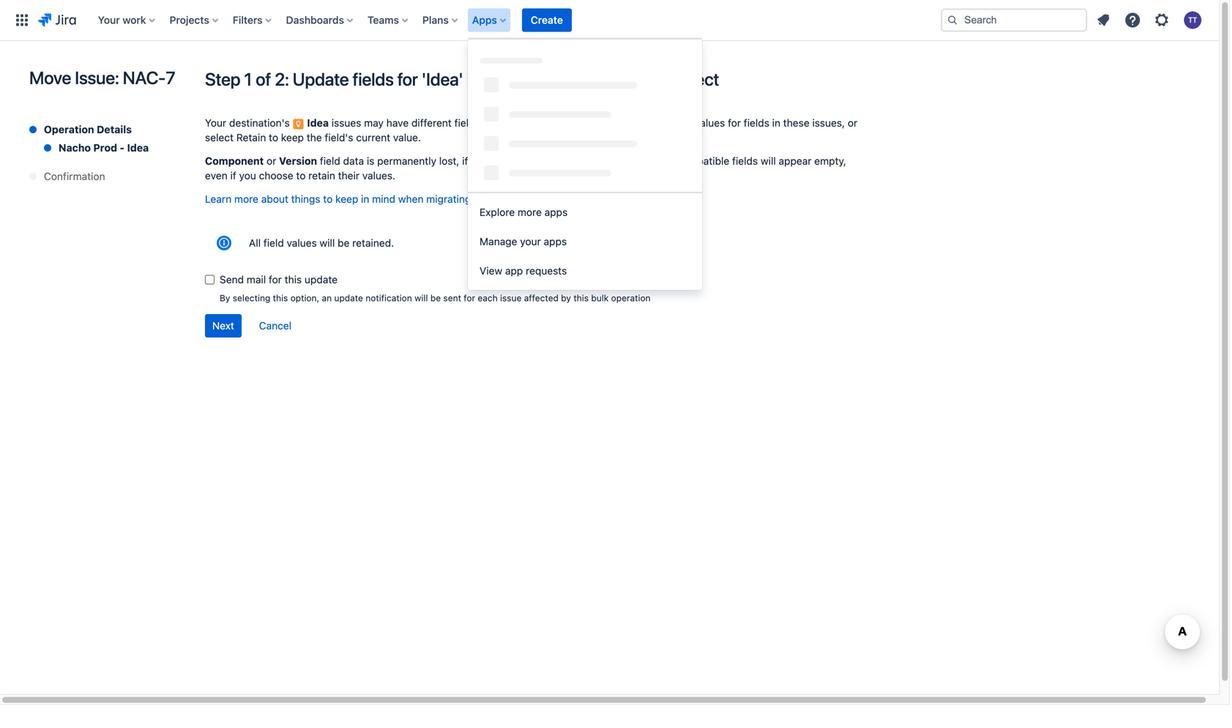 Task type: vqa. For each thing, say whether or not it's contained in the screenshot.
Be within the Send mail for this update By selecting this option, an update notification will be sent for each issue affected by this bulk operation
yes



Task type: locate. For each thing, give the bounding box(es) containing it.
values up incompatible
[[695, 117, 725, 129]]

issues right move
[[519, 155, 549, 167]]

None submit
[[205, 314, 242, 338]]

1 vertical spatial or
[[267, 155, 276, 167]]

1 horizontal spatial if
[[462, 155, 468, 167]]

update up the an
[[305, 274, 338, 286]]

or right issues,
[[848, 117, 858, 129]]

fields inside the field data is permanently lost, if you move issues between projects. other incompatible fields will appear empty, even if you choose to retain their values.
[[732, 155, 758, 167]]

apps up requests
[[544, 235, 567, 248]]

or up 'choose'
[[267, 155, 276, 167]]

for left 'idea'
[[398, 69, 418, 89]]

for up incompatible
[[728, 117, 741, 129]]

0 vertical spatial more
[[234, 193, 259, 205]]

keep down idea icon
[[281, 131, 304, 144]]

will left retained.
[[320, 237, 335, 249]]

to for choose
[[296, 170, 306, 182]]

1 horizontal spatial values
[[695, 117, 725, 129]]

appswitcher icon image
[[13, 11, 31, 29]]

0 horizontal spatial idea
[[127, 142, 149, 154]]

for
[[398, 69, 418, 89], [728, 117, 741, 129], [269, 274, 282, 286], [464, 293, 475, 303]]

your for your work
[[98, 14, 120, 26]]

1 vertical spatial more
[[518, 206, 542, 218]]

selecting
[[233, 293, 270, 303]]

to inside the field data is permanently lost, if you move issues between projects. other incompatible fields will appear empty, even if you choose to retain their values.
[[296, 170, 306, 182]]

0 horizontal spatial more
[[234, 193, 259, 205]]

an
[[322, 293, 332, 303]]

field's
[[325, 131, 353, 144]]

settings image
[[1154, 11, 1171, 29]]

be left sent
[[431, 293, 441, 303]]

1 vertical spatial your
[[205, 117, 226, 129]]

to inside issues may have different field settings than your source project. update the values for fields in these issues, or select retain to keep the field's current value.
[[269, 131, 278, 144]]

for right mail
[[269, 274, 282, 286]]

your work
[[98, 14, 146, 26]]

update right the an
[[334, 293, 363, 303]]

be inside send mail for this update by selecting this option, an update notification will be sent for each issue affected by this bulk operation
[[431, 293, 441, 303]]

migrating
[[426, 193, 471, 205]]

2 vertical spatial the
[[307, 131, 322, 144]]

0 horizontal spatial keep
[[281, 131, 304, 144]]

0 vertical spatial keep
[[281, 131, 304, 144]]

1 horizontal spatial to
[[296, 170, 306, 182]]

field left settings
[[455, 117, 475, 129]]

have
[[387, 117, 409, 129]]

operation
[[44, 123, 94, 136]]

fields right incompatible
[[732, 155, 758, 167]]

apps inside "link"
[[545, 206, 568, 218]]

to down version
[[296, 170, 306, 182]]

field inside issues may have different field settings than your source project. update the values for fields in these issues, or select retain to keep the field's current value.
[[455, 117, 475, 129]]

will left sent
[[415, 293, 428, 303]]

for inside issues may have different field settings than your source project. update the values for fields in these issues, or select retain to keep the field's current value.
[[728, 117, 741, 129]]

1 horizontal spatial more
[[518, 206, 542, 218]]

1 vertical spatial keep
[[336, 193, 358, 205]]

0 vertical spatial your
[[98, 14, 120, 26]]

manage your apps
[[480, 235, 567, 248]]

learn more about things to keep in mind when migrating issues
[[205, 193, 504, 205]]

plans button
[[418, 8, 464, 32]]

0 horizontal spatial update
[[293, 69, 349, 89]]

field right 'all'
[[264, 237, 284, 249]]

fields
[[353, 69, 394, 89], [744, 117, 770, 129], [732, 155, 758, 167]]

0 horizontal spatial in
[[361, 193, 369, 205]]

0 horizontal spatial to
[[269, 131, 278, 144]]

field inside the field data is permanently lost, if you move issues between projects. other incompatible fields will appear empty, even if you choose to retain their values.
[[320, 155, 340, 167]]

will inside send mail for this update by selecting this option, an update notification will be sent for each issue affected by this bulk operation
[[415, 293, 428, 303]]

0 horizontal spatial your
[[98, 14, 120, 26]]

if
[[462, 155, 468, 167], [230, 170, 236, 182]]

1 vertical spatial to
[[296, 170, 306, 182]]

project
[[666, 69, 719, 89]]

you left move
[[471, 155, 488, 167]]

2 horizontal spatial to
[[323, 193, 333, 205]]

the
[[536, 69, 561, 89], [677, 117, 692, 129], [307, 131, 322, 144]]

more right 'learn'
[[234, 193, 259, 205]]

your inside popup button
[[98, 14, 120, 26]]

the left field's
[[307, 131, 322, 144]]

banner
[[0, 0, 1220, 41]]

2 vertical spatial in
[[361, 193, 369, 205]]

manage
[[480, 235, 517, 248]]

issue:
[[75, 67, 119, 88]]

1 horizontal spatial will
[[415, 293, 428, 303]]

update right project.
[[640, 117, 674, 129]]

requests
[[526, 265, 567, 277]]

issues inside issues may have different field settings than your source project. update the values for fields in these issues, or select retain to keep the field's current value.
[[332, 117, 361, 129]]

choose
[[259, 170, 293, 182]]

the up incompatible
[[677, 117, 692, 129]]

0 vertical spatial to
[[269, 131, 278, 144]]

option,
[[291, 293, 319, 303]]

idea right idea icon
[[307, 117, 329, 129]]

this up option,
[[285, 274, 302, 286]]

2 horizontal spatial the
[[677, 117, 692, 129]]

nacho
[[59, 142, 91, 154]]

incompatible
[[669, 155, 730, 167]]

2 vertical spatial fields
[[732, 155, 758, 167]]

your up select
[[205, 117, 226, 129]]

1 horizontal spatial your
[[542, 117, 563, 129]]

Send mail for this update checkbox
[[205, 272, 215, 287]]

values inside issues may have different field settings than your source project. update the values for fields in these issues, or select retain to keep the field's current value.
[[695, 117, 725, 129]]

help image
[[1124, 11, 1142, 29]]

if down the component
[[230, 170, 236, 182]]

1 vertical spatial will
[[320, 237, 335, 249]]

idea inside 'operation details nacho prod - idea'
[[127, 142, 149, 154]]

issue
[[500, 293, 522, 303]]

this
[[285, 274, 302, 286], [273, 293, 288, 303], [574, 293, 589, 303]]

1 vertical spatial be
[[431, 293, 441, 303]]

plans
[[423, 14, 449, 26]]

in inside issues may have different field settings than your source project. update the values for fields in these issues, or select retain to keep the field's current value.
[[772, 117, 781, 129]]

1 horizontal spatial the
[[536, 69, 561, 89]]

0 vertical spatial idea
[[307, 117, 329, 129]]

apps up manage your apps link
[[545, 206, 568, 218]]

your right than
[[542, 117, 563, 129]]

1 horizontal spatial your
[[205, 117, 226, 129]]

-
[[120, 142, 125, 154]]

the left 'nacho
[[536, 69, 561, 89]]

all field values will be retained.
[[249, 237, 394, 249]]

1 vertical spatial update
[[640, 117, 674, 129]]

in left these
[[772, 117, 781, 129]]

will
[[761, 155, 776, 167], [320, 237, 335, 249], [415, 293, 428, 303]]

main content
[[0, 41, 1220, 705]]

in left mind
[[361, 193, 369, 205]]

0 vertical spatial or
[[848, 117, 858, 129]]

more for explore
[[518, 206, 542, 218]]

0 vertical spatial field
[[455, 117, 475, 129]]

retain
[[236, 131, 266, 144]]

in up than
[[519, 69, 532, 89]]

if right lost,
[[462, 155, 468, 167]]

field up retain
[[320, 155, 340, 167]]

1 vertical spatial your
[[520, 235, 541, 248]]

view app requests
[[480, 265, 567, 277]]

apps button
[[468, 8, 512, 32]]

in
[[519, 69, 532, 89], [772, 117, 781, 129], [361, 193, 369, 205]]

0 horizontal spatial you
[[239, 170, 256, 182]]

manage your apps link
[[468, 227, 702, 256]]

2 horizontal spatial in
[[772, 117, 781, 129]]

appear
[[779, 155, 812, 167]]

1 vertical spatial update
[[334, 293, 363, 303]]

1 vertical spatial idea
[[127, 142, 149, 154]]

apps for manage your apps
[[544, 235, 567, 248]]

0 vertical spatial values
[[695, 117, 725, 129]]

to right the things
[[323, 193, 333, 205]]

prod'
[[623, 69, 663, 89]]

keep down 'their'
[[336, 193, 358, 205]]

keep inside issues may have different field settings than your source project. update the values for fields in these issues, or select retain to keep the field's current value.
[[281, 131, 304, 144]]

your profile and settings image
[[1184, 11, 1202, 29]]

1 vertical spatial apps
[[544, 235, 567, 248]]

0 vertical spatial in
[[519, 69, 532, 89]]

explore more apps link
[[468, 198, 702, 227]]

2 vertical spatial will
[[415, 293, 428, 303]]

jira image
[[38, 11, 76, 29], [38, 11, 76, 29]]

your down explore more apps
[[520, 235, 541, 248]]

to
[[269, 131, 278, 144], [296, 170, 306, 182], [323, 193, 333, 205]]

or
[[848, 117, 858, 129], [267, 155, 276, 167]]

projects
[[170, 14, 209, 26]]

projects.
[[595, 155, 636, 167]]

issues up field's
[[332, 117, 361, 129]]

be left retained.
[[338, 237, 350, 249]]

1 vertical spatial in
[[772, 117, 781, 129]]

primary element
[[9, 0, 930, 41]]

your
[[542, 117, 563, 129], [520, 235, 541, 248]]

will left appear
[[761, 155, 776, 167]]

0 vertical spatial will
[[761, 155, 776, 167]]

idea image
[[293, 118, 304, 130]]

empty,
[[815, 155, 847, 167]]

idea right -
[[127, 142, 149, 154]]

1 vertical spatial the
[[677, 117, 692, 129]]

teams
[[368, 14, 399, 26]]

1 horizontal spatial you
[[471, 155, 488, 167]]

1 horizontal spatial field
[[320, 155, 340, 167]]

mind
[[372, 193, 396, 205]]

your left work
[[98, 14, 120, 26]]

1 vertical spatial you
[[239, 170, 256, 182]]

1 vertical spatial fields
[[744, 117, 770, 129]]

more
[[234, 193, 259, 205], [518, 206, 542, 218]]

2 vertical spatial field
[[264, 237, 284, 249]]

fields up may
[[353, 69, 394, 89]]

learn
[[205, 193, 232, 205]]

update inside issues may have different field settings than your source project. update the values for fields in these issues, or select retain to keep the field's current value.
[[640, 117, 674, 129]]

1 vertical spatial field
[[320, 155, 340, 167]]

you down the component
[[239, 170, 256, 182]]

1 horizontal spatial be
[[431, 293, 441, 303]]

1 horizontal spatial update
[[640, 117, 674, 129]]

2 horizontal spatial field
[[455, 117, 475, 129]]

keep
[[281, 131, 304, 144], [336, 193, 358, 205]]

by
[[561, 293, 571, 303]]

learn more about things to keep in mind when migrating issues link
[[205, 193, 504, 205]]

issues up settings
[[467, 69, 515, 89]]

retained.
[[352, 237, 394, 249]]

0 horizontal spatial values
[[287, 237, 317, 249]]

dashboards
[[286, 14, 344, 26]]

1 horizontal spatial or
[[848, 117, 858, 129]]

0 vertical spatial update
[[293, 69, 349, 89]]

0 vertical spatial the
[[536, 69, 561, 89]]

1 horizontal spatial in
[[519, 69, 532, 89]]

project.
[[601, 117, 637, 129]]

update
[[293, 69, 349, 89], [640, 117, 674, 129]]

data
[[343, 155, 364, 167]]

your work button
[[94, 8, 161, 32]]

0 vertical spatial your
[[542, 117, 563, 129]]

fields left these
[[744, 117, 770, 129]]

even
[[205, 170, 228, 182]]

update
[[305, 274, 338, 286], [334, 293, 363, 303]]

values down the things
[[287, 237, 317, 249]]

to down destination's
[[269, 131, 278, 144]]

1 vertical spatial values
[[287, 237, 317, 249]]

more inside explore more apps "link"
[[518, 206, 542, 218]]

by
[[220, 293, 230, 303]]

permanently
[[377, 155, 437, 167]]

0 horizontal spatial be
[[338, 237, 350, 249]]

0 vertical spatial apps
[[545, 206, 568, 218]]

update right 2:
[[293, 69, 349, 89]]

0 horizontal spatial if
[[230, 170, 236, 182]]

1 vertical spatial if
[[230, 170, 236, 182]]

field
[[455, 117, 475, 129], [320, 155, 340, 167], [264, 237, 284, 249]]

2 horizontal spatial will
[[761, 155, 776, 167]]

move
[[491, 155, 517, 167]]

more up manage your apps at the top left of the page
[[518, 206, 542, 218]]

2 vertical spatial to
[[323, 193, 333, 205]]



Task type: describe. For each thing, give the bounding box(es) containing it.
search image
[[947, 14, 959, 26]]

filters button
[[228, 8, 277, 32]]

this left option,
[[273, 293, 288, 303]]

issues,
[[813, 117, 845, 129]]

when
[[398, 193, 424, 205]]

affected
[[524, 293, 559, 303]]

fields inside issues may have different field settings than your source project. update the values for fields in these issues, or select retain to keep the field's current value.
[[744, 117, 770, 129]]

different
[[412, 117, 452, 129]]

1 horizontal spatial idea
[[307, 117, 329, 129]]

may
[[364, 117, 384, 129]]

0 horizontal spatial your
[[520, 235, 541, 248]]

will inside the field data is permanently lost, if you move issues between projects. other incompatible fields will appear empty, even if you choose to retain their values.
[[761, 155, 776, 167]]

notification
[[366, 293, 412, 303]]

these
[[784, 117, 810, 129]]

your for your destination's
[[205, 117, 226, 129]]

is
[[367, 155, 375, 167]]

view
[[480, 265, 503, 277]]

move
[[29, 67, 71, 88]]

nac-
[[123, 67, 166, 88]]

cancel link
[[252, 315, 299, 338]]

component or version
[[205, 155, 317, 167]]

view app requests link
[[468, 256, 702, 286]]

all
[[249, 237, 261, 249]]

your destination's
[[205, 117, 293, 129]]

current
[[356, 131, 391, 144]]

move issue: nac-7
[[29, 67, 175, 88]]

values.
[[362, 170, 396, 182]]

0 vertical spatial update
[[305, 274, 338, 286]]

explore
[[480, 206, 515, 218]]

things
[[291, 193, 321, 205]]

'idea'
[[422, 69, 463, 89]]

or inside issues may have different field settings than your source project. update the values for fields in these issues, or select retain to keep the field's current value.
[[848, 117, 858, 129]]

confirmation
[[44, 170, 105, 182]]

explore more apps
[[480, 206, 568, 218]]

0 horizontal spatial field
[[264, 237, 284, 249]]

other
[[639, 155, 666, 167]]

each
[[478, 293, 498, 303]]

sent
[[443, 293, 461, 303]]

settings
[[478, 117, 516, 129]]

their
[[338, 170, 360, 182]]

of
[[256, 69, 271, 89]]

cancel
[[259, 320, 292, 332]]

1 horizontal spatial keep
[[336, 193, 358, 205]]

0 vertical spatial be
[[338, 237, 350, 249]]

value.
[[393, 131, 421, 144]]

version
[[279, 155, 317, 167]]

operation details nacho prod - idea
[[44, 123, 149, 154]]

source
[[566, 117, 598, 129]]

mail
[[247, 274, 266, 286]]

select
[[205, 131, 234, 144]]

send
[[220, 274, 244, 286]]

filters
[[233, 14, 263, 26]]

0 horizontal spatial the
[[307, 131, 322, 144]]

7
[[166, 67, 175, 88]]

teams button
[[363, 8, 414, 32]]

'nacho
[[564, 69, 619, 89]]

banner containing your work
[[0, 0, 1220, 41]]

about
[[261, 193, 289, 205]]

than
[[519, 117, 539, 129]]

send mail for this update by selecting this option, an update notification will be sent for each issue affected by this bulk operation
[[220, 274, 651, 303]]

0 vertical spatial you
[[471, 155, 488, 167]]

work
[[123, 14, 146, 26]]

operation
[[611, 293, 651, 303]]

step
[[205, 69, 241, 89]]

create
[[531, 14, 563, 26]]

apps for explore more apps
[[545, 206, 568, 218]]

more for learn
[[234, 193, 259, 205]]

for right sent
[[464, 293, 475, 303]]

field data is permanently lost, if you move issues between projects. other incompatible fields will appear empty, even if you choose to retain their values.
[[205, 155, 847, 182]]

issues up explore
[[474, 193, 504, 205]]

0 vertical spatial if
[[462, 155, 468, 167]]

destination's
[[229, 117, 290, 129]]

1
[[244, 69, 252, 89]]

2:
[[275, 69, 289, 89]]

prod
[[93, 142, 117, 154]]

this right by
[[574, 293, 589, 303]]

retain
[[309, 170, 335, 182]]

details
[[97, 123, 132, 136]]

0 horizontal spatial will
[[320, 237, 335, 249]]

bulk
[[591, 293, 609, 303]]

step 1 of 2:                                                       update fields for 'idea' issues in the 'nacho prod' project
[[205, 69, 719, 89]]

issues inside the field data is permanently lost, if you move issues between projects. other incompatible fields will appear empty, even if you choose to retain their values.
[[519, 155, 549, 167]]

notifications image
[[1095, 11, 1113, 29]]

to for retain
[[269, 131, 278, 144]]

dashboards button
[[282, 8, 359, 32]]

Search field
[[941, 8, 1088, 32]]

your inside issues may have different field settings than your source project. update the values for fields in these issues, or select retain to keep the field's current value.
[[542, 117, 563, 129]]

apps
[[472, 14, 497, 26]]

0 horizontal spatial or
[[267, 155, 276, 167]]

0 vertical spatial fields
[[353, 69, 394, 89]]

issues may have different field settings than your source project. update the values for fields in these issues, or select retain to keep the field's current value.
[[205, 117, 858, 144]]

lost,
[[439, 155, 460, 167]]

projects button
[[165, 8, 224, 32]]



